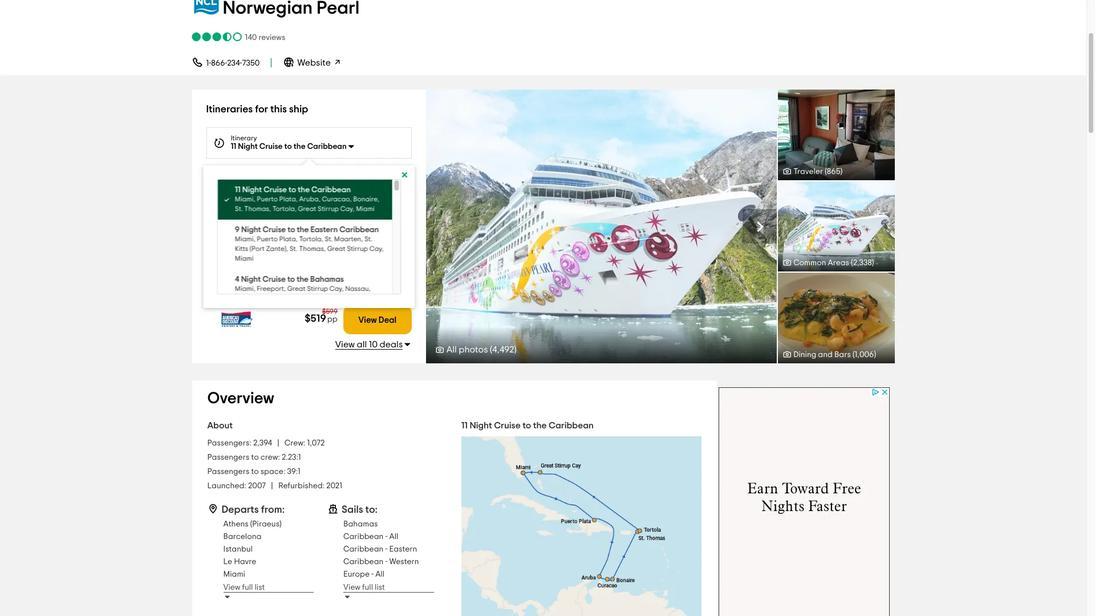 Task type: locate. For each thing, give the bounding box(es) containing it.
common areas ( 2,338 )
[[794, 259, 874, 267]]

miami, up kitts
[[235, 236, 255, 243]]

view deal
[[359, 282, 397, 290], [359, 316, 397, 324]]

the for the eastern caribbean
[[297, 226, 309, 234]]

great inside 11 night cruise to the caribbean miami, puerto plata, aruba, curacao, bonaire, st. thomas, tortola, great stirrup cay, miami
[[298, 205, 316, 212]]

curacao, inside route miami, puerto plata, aruba, curacao, bonaire, st. thomas, tortola, great stirrup cay, miami
[[225, 231, 259, 239]]

0 horizontal spatial |
[[271, 482, 273, 490]]

$519 down 4 night cruise to the bahamas miami, freeport, great stirrup cay, nassau, miami on the left top of page
[[305, 314, 326, 324]]

1 horizontal spatial full
[[362, 584, 373, 592]]

0 vertical spatial pp
[[327, 281, 338, 289]]

1 vertical spatial puerto
[[250, 223, 275, 231]]

miami
[[356, 205, 375, 212], [225, 247, 246, 255], [235, 255, 253, 262], [235, 295, 253, 302], [223, 571, 245, 579]]

1 vertical spatial eastern
[[389, 546, 417, 554]]

miami inside departs from: athens (piraeus) barcelona istanbul le havre miami
[[223, 571, 245, 579]]

stirrup inside route miami, puerto plata, aruba, curacao, bonaire, st. thomas, tortola, great stirrup cay, miami
[[277, 239, 302, 247]]

( right areas
[[851, 259, 853, 267]]

view full list down europe
[[344, 584, 385, 592]]

1 vertical spatial 11 night cruise to the caribbean
[[461, 421, 594, 430]]

0 vertical spatial view deal
[[359, 282, 397, 290]]

cay, up maarten, in the left of the page
[[340, 205, 354, 212]]

stirrup left nassau,
[[307, 285, 328, 292]]

1 horizontal spatial view full list
[[344, 584, 385, 592]]

stirrup up maarten, in the left of the page
[[318, 205, 339, 212]]

dining and bars ( 1,006 )
[[794, 351, 877, 359]]

miami, down tuesday,
[[235, 196, 255, 203]]

the
[[294, 143, 306, 151], [298, 186, 310, 194], [297, 226, 309, 234], [297, 276, 308, 284], [533, 421, 547, 430]]

| down space: on the bottom of the page
[[271, 482, 273, 490]]

istanbul
[[223, 546, 253, 554]]

to inside 11 night cruise to the caribbean miami, puerto plata, aruba, curacao, bonaire, st. thomas, tortola, great stirrup cay, miami
[[288, 186, 296, 194]]

miami down kitts
[[235, 255, 253, 262]]

4 night cruise to the bahamas miami, freeport, great stirrup cay, nassau, miami
[[235, 276, 371, 302]]

1 vertical spatial aruba,
[[300, 223, 324, 231]]

| right 2,394
[[277, 439, 279, 447]]

view full list for sails
[[344, 584, 385, 592]]

caribbean inside 11 night cruise to the caribbean miami, puerto plata, aruba, curacao, bonaire, st. thomas, tortola, great stirrup cay, miami
[[311, 186, 351, 194]]

0 vertical spatial thomas,
[[244, 205, 271, 212]]

1 horizontal spatial bonaire,
[[353, 196, 379, 203]]

night inside 9 night cruise to the eastern caribbean miami, puerto plata, tortola, st. maarten, st. kitts (port zante), st. thomas, great stirrup cay, miami
[[241, 226, 261, 234]]

1 vertical spatial 11
[[235, 186, 240, 194]]

passengers:
[[207, 439, 252, 447]]

1 vertical spatial view deal
[[359, 316, 397, 324]]

1 vertical spatial |
[[271, 482, 273, 490]]

2 deal from the top
[[379, 316, 397, 324]]

departure
[[231, 175, 263, 181]]

2 vertical spatial puerto
[[257, 236, 278, 243]]

full down europe
[[362, 584, 373, 592]]

0 horizontal spatial all
[[376, 571, 385, 579]]

tortola,
[[272, 205, 296, 212], [299, 236, 323, 243], [225, 239, 253, 247]]

the map for this itinerary is not available at this time. image
[[461, 437, 702, 616]]

1 horizontal spatial 11 night cruise to the caribbean
[[461, 421, 594, 430]]

curacao, up kitts
[[225, 231, 259, 239]]

great up 9 night cruise to the eastern caribbean miami, puerto plata, tortola, st. maarten, st. kitts (port zante), st. thomas, great stirrup cay, miami
[[298, 205, 316, 212]]

11
[[231, 143, 236, 151], [235, 186, 240, 194], [461, 421, 468, 430]]

full for sails
[[362, 584, 373, 592]]

aruba, down 11 night cruise to the caribbean miami, puerto plata, aruba, curacao, bonaire, st. thomas, tortola, great stirrup cay, miami
[[300, 223, 324, 231]]

1 vertical spatial bahamas
[[344, 520, 378, 528]]

0 vertical spatial |
[[277, 439, 279, 447]]

cay, right "zante),"
[[304, 239, 320, 247]]

the inside 9 night cruise to the eastern caribbean miami, puerto plata, tortola, st. maarten, st. kitts (port zante), st. thomas, great stirrup cay, miami
[[297, 226, 309, 234]]

great right kitts
[[254, 239, 276, 247]]

thomas,
[[244, 205, 271, 212], [304, 231, 336, 239], [299, 245, 326, 252]]

140 reviews
[[245, 34, 286, 42]]

$599 $519 pp left nassau,
[[305, 274, 338, 290]]

0 horizontal spatial eastern
[[310, 226, 338, 234]]

passengers up launched:
[[207, 468, 250, 476]]

puerto
[[257, 196, 278, 203], [250, 223, 275, 231], [257, 236, 278, 243]]

deal right nassau,
[[379, 282, 397, 290]]

great down maarten, in the left of the page
[[327, 245, 345, 252]]

pp
[[327, 281, 338, 289], [327, 315, 338, 324]]

1 vertical spatial :1
[[296, 468, 301, 476]]

2 vertical spatial plata,
[[279, 236, 297, 243]]

140
[[245, 34, 257, 42]]

0 horizontal spatial bonaire,
[[261, 231, 292, 239]]

pp left nassau,
[[327, 281, 338, 289]]

stirrup
[[318, 205, 339, 212], [277, 239, 302, 247], [347, 245, 368, 252], [307, 285, 328, 292]]

1 view full list from the left
[[223, 584, 265, 592]]

great inside 4 night cruise to the bahamas miami, freeport, great stirrup cay, nassau, miami
[[287, 285, 305, 292]]

$599 $519 pp
[[305, 274, 338, 290], [305, 308, 338, 324]]

cruise
[[259, 143, 283, 151], [263, 186, 287, 194], [263, 226, 286, 234], [262, 276, 286, 284], [494, 421, 521, 430]]

$599 down 4 night cruise to the bahamas miami, freeport, great stirrup cay, nassau, miami on the left top of page
[[322, 308, 338, 315]]

miami, inside 9 night cruise to the eastern caribbean miami, puerto plata, tortola, st. maarten, st. kitts (port zante), st. thomas, great stirrup cay, miami
[[235, 236, 255, 243]]

tortola, down 11/28/23
[[272, 205, 296, 212]]

tuesday,
[[231, 183, 262, 191]]

9
[[235, 226, 239, 234]]

areas
[[828, 259, 850, 267]]

all right europe
[[376, 571, 385, 579]]

miami down "4"
[[235, 295, 253, 302]]

the inside 11 night cruise to the caribbean miami, puerto plata, aruba, curacao, bonaire, st. thomas, tortola, great stirrup cay, miami
[[298, 186, 310, 194]]

2 vertical spatial all
[[376, 571, 385, 579]]

view full list for departs
[[223, 584, 265, 592]]

thomas, right "zante),"
[[299, 245, 326, 252]]

st. down 11 night cruise to the caribbean miami, puerto plata, aruba, curacao, bonaire, st. thomas, tortola, great stirrup cay, miami
[[293, 231, 303, 239]]

2 pp from the top
[[327, 315, 338, 324]]

curacao, up maarten, in the left of the page
[[322, 196, 352, 203]]

bahamas down sails at the left bottom of the page
[[344, 520, 378, 528]]

puerto up (port
[[250, 223, 275, 231]]

eastern up western
[[389, 546, 417, 554]]

night inside 4 night cruise to the bahamas miami, freeport, great stirrup cay, nassau, miami
[[241, 276, 261, 284]]

bonaire, up maarten, in the left of the page
[[353, 196, 379, 203]]

0 vertical spatial puerto
[[257, 196, 278, 203]]

list down havre
[[255, 584, 265, 592]]

2 list from the left
[[375, 584, 385, 592]]

1 list from the left
[[255, 584, 265, 592]]

stirrup inside 4 night cruise to the bahamas miami, freeport, great stirrup cay, nassau, miami
[[307, 285, 328, 292]]

0 vertical spatial curacao,
[[322, 196, 352, 203]]

:1 up refurbished:
[[296, 468, 301, 476]]

11/28/23
[[264, 183, 294, 191]]

reviews
[[259, 34, 286, 42]]

1 full from the left
[[242, 584, 253, 592]]

866-
[[211, 59, 227, 67]]

1 passengers from the top
[[207, 454, 250, 462]]

sails
[[342, 505, 363, 515]]

:1
[[296, 454, 301, 462], [296, 468, 301, 476]]

traveler ( 865 )
[[794, 168, 843, 176]]

view down maarten, in the left of the page
[[359, 282, 377, 290]]

cay,
[[340, 205, 354, 212], [304, 239, 320, 247], [369, 245, 383, 252], [329, 285, 344, 292]]

stirrup down maarten, in the left of the page
[[347, 245, 368, 252]]

0 vertical spatial bonaire,
[[353, 196, 379, 203]]

0 vertical spatial 11
[[231, 143, 236, 151]]

cruise inside 4 night cruise to the bahamas miami, freeport, great stirrup cay, nassau, miami
[[262, 276, 286, 284]]

thomas, up route
[[244, 205, 271, 212]]

puerto inside route miami, puerto plata, aruba, curacao, bonaire, st. thomas, tortola, great stirrup cay, miami
[[250, 223, 275, 231]]

miami down 9
[[225, 247, 246, 255]]

puerto up "zante),"
[[257, 236, 278, 243]]

great inside 9 night cruise to the eastern caribbean miami, puerto plata, tortola, st. maarten, st. kitts (port zante), st. thomas, great stirrup cay, miami
[[327, 245, 345, 252]]

all photos ( 4,492 )
[[447, 345, 517, 354]]

0 vertical spatial $519
[[305, 280, 326, 290]]

cay, up nassau,
[[369, 245, 383, 252]]

view
[[359, 282, 377, 290], [359, 316, 377, 324], [335, 340, 355, 349], [223, 584, 240, 592], [344, 584, 361, 592]]

cruise for the bahamas
[[262, 276, 286, 284]]

( right the photos
[[490, 345, 492, 354]]

0 vertical spatial $599 $519 pp
[[305, 274, 338, 290]]

curacao, inside 11 night cruise to the caribbean miami, puerto plata, aruba, curacao, bonaire, st. thomas, tortola, great stirrup cay, miami
[[322, 196, 352, 203]]

passengers down passengers:
[[207, 454, 250, 462]]

puerto down 11/28/23
[[257, 196, 278, 203]]

cruise inside 9 night cruise to the eastern caribbean miami, puerto plata, tortola, st. maarten, st. kitts (port zante), st. thomas, great stirrup cay, miami
[[263, 226, 286, 234]]

cay, inside 4 night cruise to the bahamas miami, freeport, great stirrup cay, nassau, miami
[[329, 285, 344, 292]]

view down le
[[223, 584, 240, 592]]

2.23
[[282, 454, 296, 462]]

1 horizontal spatial eastern
[[389, 546, 417, 554]]

cay, inside route miami, puerto plata, aruba, curacao, bonaire, st. thomas, tortola, great stirrup cay, miami
[[304, 239, 320, 247]]

stirrup right (port
[[277, 239, 302, 247]]

miami down le
[[223, 571, 245, 579]]

miami, down "4"
[[235, 285, 255, 292]]

1 $599 $519 pp from the top
[[305, 274, 338, 290]]

0 vertical spatial $599
[[322, 274, 338, 281]]

3.5 of 5 bubbles image
[[192, 32, 243, 42]]

bahamas down 9 night cruise to the eastern caribbean miami, puerto plata, tortola, st. maarten, st. kitts (port zante), st. thomas, great stirrup cay, miami
[[310, 276, 344, 284]]

the for the caribbean
[[298, 186, 310, 194]]

all left the photos
[[447, 345, 457, 354]]

1 horizontal spatial tortola,
[[272, 205, 296, 212]]

0 horizontal spatial curacao,
[[225, 231, 259, 239]]

2 view deal from the top
[[359, 316, 397, 324]]

thomas, inside 11 night cruise to the caribbean miami, puerto plata, aruba, curacao, bonaire, st. thomas, tortola, great stirrup cay, miami
[[244, 205, 271, 212]]

cruise inside 11 night cruise to the caribbean miami, puerto plata, aruba, curacao, bonaire, st. thomas, tortola, great stirrup cay, miami
[[263, 186, 287, 194]]

view down europe
[[344, 584, 361, 592]]

pp down 4 night cruise to the bahamas miami, freeport, great stirrup cay, nassau, miami on the left top of page
[[327, 315, 338, 324]]

tortola, inside 11 night cruise to the caribbean miami, puerto plata, aruba, curacao, bonaire, st. thomas, tortola, great stirrup cay, miami
[[272, 205, 296, 212]]

list down sails to: bahamas caribbean - all caribbean - eastern caribbean - western europe - all
[[375, 584, 385, 592]]

2 view full list from the left
[[344, 584, 385, 592]]

miami, down route
[[225, 223, 248, 231]]

0 vertical spatial plata,
[[279, 196, 297, 203]]

2 passengers from the top
[[207, 468, 250, 476]]

$519 down 9 night cruise to the eastern caribbean miami, puerto plata, tortola, st. maarten, st. kitts (port zante), st. thomas, great stirrup cay, miami
[[305, 280, 326, 290]]

0 vertical spatial :1
[[296, 454, 301, 462]]

1 vertical spatial $599 $519 pp
[[305, 308, 338, 324]]

full down havre
[[242, 584, 253, 592]]

1 vertical spatial passengers
[[207, 468, 250, 476]]

|
[[277, 439, 279, 447], [271, 482, 273, 490]]

thomas, down 11 night cruise to the caribbean miami, puerto plata, aruba, curacao, bonaire, st. thomas, tortola, great stirrup cay, miami
[[304, 231, 336, 239]]

st. right "zante),"
[[289, 245, 297, 252]]

great
[[298, 205, 316, 212], [254, 239, 276, 247], [327, 245, 345, 252], [287, 285, 305, 292]]

$519
[[305, 280, 326, 290], [305, 314, 326, 324]]

0 vertical spatial 11 night cruise to the caribbean
[[231, 143, 347, 151]]

bonaire, up "zante),"
[[261, 231, 292, 239]]

) right areas
[[872, 259, 874, 267]]

1 vertical spatial curacao,
[[225, 231, 259, 239]]

0 horizontal spatial view full list
[[223, 584, 265, 592]]

$599 down 9 night cruise to the eastern caribbean miami, puerto plata, tortola, st. maarten, st. kitts (port zante), st. thomas, great stirrup cay, miami
[[322, 274, 338, 281]]

dining
[[794, 351, 817, 359]]

1 horizontal spatial |
[[277, 439, 279, 447]]

eastern up maarten, in the left of the page
[[310, 226, 338, 234]]

great inside route miami, puerto plata, aruba, curacao, bonaire, st. thomas, tortola, great stirrup cay, miami
[[254, 239, 276, 247]]

:1 down the "crew:"
[[296, 454, 301, 462]]

2 horizontal spatial tortola,
[[299, 236, 323, 243]]

cay, inside 9 night cruise to the eastern caribbean miami, puerto plata, tortola, st. maarten, st. kitts (port zante), st. thomas, great stirrup cay, miami
[[369, 245, 383, 252]]

2 horizontal spatial all
[[447, 345, 457, 354]]

1 horizontal spatial list
[[375, 584, 385, 592]]

the inside 4 night cruise to the bahamas miami, freeport, great stirrup cay, nassau, miami
[[297, 276, 308, 284]]

tortola, down 9
[[225, 239, 253, 247]]

curacao,
[[322, 196, 352, 203], [225, 231, 259, 239]]

2,338
[[853, 259, 872, 267]]

1-
[[206, 59, 211, 67]]

0 vertical spatial bahamas
[[310, 276, 344, 284]]

2 full from the left
[[362, 584, 373, 592]]

4,492
[[492, 345, 514, 354]]

departs from: athens (piraeus) barcelona istanbul le havre miami
[[222, 505, 285, 579]]

refurbished:
[[278, 482, 325, 490]]

1 vertical spatial plata,
[[276, 223, 298, 231]]

9 night cruise to the eastern caribbean miami, puerto plata, tortola, st. maarten, st. kitts (port zante), st. thomas, great stirrup cay, miami
[[235, 226, 383, 262]]

miami up maarten, in the left of the page
[[356, 205, 375, 212]]

1 $519 from the top
[[305, 280, 326, 290]]

1 vertical spatial bonaire,
[[261, 231, 292, 239]]

2 $599 from the top
[[322, 308, 338, 315]]

(port
[[250, 245, 264, 252]]

eastern
[[310, 226, 338, 234], [389, 546, 417, 554]]

night
[[238, 143, 258, 151], [242, 186, 262, 194], [241, 226, 261, 234], [241, 276, 261, 284], [470, 421, 492, 430]]

0 vertical spatial aruba,
[[299, 196, 320, 203]]

tortola, left maarten, in the left of the page
[[299, 236, 323, 243]]

puerto inside 9 night cruise to the eastern caribbean miami, puerto plata, tortola, st. maarten, st. kitts (port zante), st. thomas, great stirrup cay, miami
[[257, 236, 278, 243]]

st. up route
[[235, 205, 243, 212]]

1 horizontal spatial all
[[389, 533, 398, 541]]

0 horizontal spatial tortola,
[[225, 239, 253, 247]]

1 view deal from the top
[[359, 282, 397, 290]]

aruba, up 9 night cruise to the eastern caribbean miami, puerto plata, tortola, st. maarten, st. kitts (port zante), st. thomas, great stirrup cay, miami
[[299, 196, 320, 203]]

0 horizontal spatial list
[[255, 584, 265, 592]]

cruise for the eastern caribbean
[[263, 226, 286, 234]]

departs
[[222, 505, 259, 515]]

view deal down maarten, in the left of the page
[[359, 282, 397, 290]]

caribbean inside 9 night cruise to the eastern caribbean miami, puerto plata, tortola, st. maarten, st. kitts (port zante), st. thomas, great stirrup cay, miami
[[339, 226, 379, 234]]

view deal up 10
[[359, 316, 397, 324]]

cay, left nassau,
[[329, 285, 344, 292]]

aruba,
[[299, 196, 320, 203], [300, 223, 324, 231]]

deals
[[380, 340, 403, 349]]

| for refurbished:
[[271, 482, 273, 490]]

stirrup inside 11 night cruise to the caribbean miami, puerto plata, aruba, curacao, bonaire, st. thomas, tortola, great stirrup cay, miami
[[318, 205, 339, 212]]

1 pp from the top
[[327, 281, 338, 289]]

full
[[242, 584, 253, 592], [362, 584, 373, 592]]

1 vertical spatial $599
[[322, 308, 338, 315]]

passengers to space: 39 :1
[[207, 468, 301, 476]]

11 night cruise to the caribbean
[[231, 143, 347, 151], [461, 421, 594, 430]]

view up view all 10 deals
[[359, 316, 377, 324]]

miami inside route miami, puerto plata, aruba, curacao, bonaire, st. thomas, tortola, great stirrup cay, miami
[[225, 247, 246, 255]]

plata,
[[279, 196, 297, 203], [276, 223, 298, 231], [279, 236, 297, 243]]

view full list down havre
[[223, 584, 265, 592]]

0 vertical spatial eastern
[[310, 226, 338, 234]]

nassau,
[[345, 285, 371, 292]]

night inside 11 night cruise to the caribbean miami, puerto plata, aruba, curacao, bonaire, st. thomas, tortola, great stirrup cay, miami
[[242, 186, 262, 194]]

miami, inside route miami, puerto plata, aruba, curacao, bonaire, st. thomas, tortola, great stirrup cay, miami
[[225, 223, 248, 231]]

full
[[587, 221, 605, 232]]

all
[[447, 345, 457, 354], [389, 533, 398, 541], [376, 571, 385, 579]]

date
[[265, 175, 279, 181]]

$599 $519 pp down 4 night cruise to the bahamas miami, freeport, great stirrup cay, nassau, miami on the left top of page
[[305, 308, 338, 324]]

0 vertical spatial passengers
[[207, 454, 250, 462]]

1 vertical spatial thomas,
[[304, 231, 336, 239]]

all up western
[[389, 533, 398, 541]]

bahamas inside sails to: bahamas caribbean - all caribbean - eastern caribbean - western europe - all
[[344, 520, 378, 528]]

0 horizontal spatial full
[[242, 584, 253, 592]]

1 horizontal spatial curacao,
[[322, 196, 352, 203]]

0 vertical spatial deal
[[379, 282, 397, 290]]

miami,
[[235, 196, 255, 203], [225, 223, 248, 231], [235, 236, 255, 243], [235, 285, 255, 292]]

deal up the deals
[[379, 316, 397, 324]]

advertisement region
[[719, 388, 890, 616]]

)
[[841, 168, 843, 176], [872, 259, 874, 267], [514, 345, 517, 354], [874, 351, 877, 359]]

thomas, inside route miami, puerto plata, aruba, curacao, bonaire, st. thomas, tortola, great stirrup cay, miami
[[304, 231, 336, 239]]

2 vertical spatial thomas,
[[299, 245, 326, 252]]

1 vertical spatial $519
[[305, 314, 326, 324]]

for
[[255, 104, 268, 115]]

passengers
[[207, 454, 250, 462], [207, 468, 250, 476]]

itineraries
[[206, 104, 253, 115]]

list for to:
[[375, 584, 385, 592]]

1 vertical spatial deal
[[379, 316, 397, 324]]

great right freeport,
[[287, 285, 305, 292]]

western
[[389, 558, 419, 566]]

1 vertical spatial pp
[[327, 315, 338, 324]]

st.
[[235, 205, 243, 212], [293, 231, 303, 239], [325, 236, 333, 243], [364, 236, 372, 243], [289, 245, 297, 252]]



Task type: describe. For each thing, give the bounding box(es) containing it.
common
[[794, 259, 826, 267]]

0 horizontal spatial 11 night cruise to the caribbean
[[231, 143, 347, 151]]

space:
[[261, 468, 286, 476]]

2007
[[248, 482, 266, 490]]

eastern inside sails to: bahamas caribbean - all caribbean - eastern caribbean - western europe - all
[[389, 546, 417, 554]]

crew:
[[261, 454, 280, 462]]

barcelona
[[223, 533, 261, 541]]

bahamas inside 4 night cruise to the bahamas miami, freeport, great stirrup cay, nassau, miami
[[310, 276, 344, 284]]

miami, inside 4 night cruise to the bahamas miami, freeport, great stirrup cay, nassau, miami
[[235, 285, 255, 292]]

full for departs
[[242, 584, 253, 592]]

night for 4
[[241, 276, 261, 284]]

traveler
[[794, 168, 823, 176]]

:1 for passengers to space: 39 :1
[[296, 468, 301, 476]]

st. right maarten, in the left of the page
[[364, 236, 372, 243]]

night for 11
[[242, 186, 262, 194]]

4
[[235, 276, 239, 284]]

havre
[[234, 558, 256, 566]]

miami inside 11 night cruise to the caribbean miami, puerto plata, aruba, curacao, bonaire, st. thomas, tortola, great stirrup cay, miami
[[356, 205, 375, 212]]

le
[[223, 558, 232, 566]]

39
[[287, 468, 296, 476]]

1 deal from the top
[[379, 282, 397, 290]]

and
[[818, 351, 833, 359]]

aruba, inside 11 night cruise to the caribbean miami, puerto plata, aruba, curacao, bonaire, st. thomas, tortola, great stirrup cay, miami
[[299, 196, 320, 203]]

this
[[271, 104, 287, 115]]

bars
[[835, 351, 851, 359]]

11 inside 11 night cruise to the caribbean miami, puerto plata, aruba, curacao, bonaire, st. thomas, tortola, great stirrup cay, miami
[[235, 186, 240, 194]]

plata, inside route miami, puerto plata, aruba, curacao, bonaire, st. thomas, tortola, great stirrup cay, miami
[[276, 223, 298, 231]]

1,006
[[855, 351, 874, 359]]

2 $519 from the top
[[305, 314, 326, 324]]

passengers: 2,394 | crew: 1,072
[[207, 439, 325, 447]]

2 $599 $519 pp from the top
[[305, 308, 338, 324]]

route miami, puerto plata, aruba, curacao, bonaire, st. thomas, tortola, great stirrup cay, miami
[[223, 213, 336, 255]]

:1 for passengers to crew: 2.23 :1
[[296, 454, 301, 462]]

eastern inside 9 night cruise to the eastern caribbean miami, puerto plata, tortola, st. maarten, st. kitts (port zante), st. thomas, great stirrup cay, miami
[[310, 226, 338, 234]]

1-866-234-7350
[[206, 59, 260, 67]]

1 vertical spatial all
[[389, 533, 398, 541]]

stirrup inside 9 night cruise to the eastern caribbean miami, puerto plata, tortola, st. maarten, st. kitts (port zante), st. thomas, great stirrup cay, miami
[[347, 245, 368, 252]]

2021
[[326, 482, 342, 490]]

st. inside 11 night cruise to the caribbean miami, puerto plata, aruba, curacao, bonaire, st. thomas, tortola, great stirrup cay, miami
[[235, 205, 243, 212]]

overview
[[207, 391, 274, 407]]

night for 9
[[241, 226, 261, 234]]

launched: 2007 | refurbished: 2021
[[207, 482, 342, 490]]

st. inside route miami, puerto plata, aruba, curacao, bonaire, st. thomas, tortola, great stirrup cay, miami
[[293, 231, 303, 239]]

about
[[207, 421, 233, 430]]

bonaire, inside 11 night cruise to the caribbean miami, puerto plata, aruba, curacao, bonaire, st. thomas, tortola, great stirrup cay, miami
[[353, 196, 379, 203]]

234-
[[227, 59, 242, 67]]

maarten,
[[334, 236, 363, 243]]

) right bars
[[874, 351, 877, 359]]

miami inside 9 night cruise to the eastern caribbean miami, puerto plata, tortola, st. maarten, st. kitts (port zante), st. thomas, great stirrup cay, miami
[[235, 255, 253, 262]]

aruba, inside route miami, puerto plata, aruba, curacao, bonaire, st. thomas, tortola, great stirrup cay, miami
[[300, 223, 324, 231]]

freeport,
[[257, 285, 286, 292]]

) right traveler
[[841, 168, 843, 176]]

plata, inside 9 night cruise to the eastern caribbean miami, puerto plata, tortola, st. maarten, st. kitts (port zante), st. thomas, great stirrup cay, miami
[[279, 236, 297, 243]]

view left all
[[335, 340, 355, 349]]

to inside 4 night cruise to the bahamas miami, freeport, great stirrup cay, nassau, miami
[[287, 276, 295, 284]]

to inside 9 night cruise to the eastern caribbean miami, puerto plata, tortola, st. maarten, st. kitts (port zante), st. thomas, great stirrup cay, miami
[[287, 226, 295, 234]]

launched:
[[207, 482, 246, 490]]

itineraries for this ship
[[206, 104, 308, 115]]

10
[[369, 340, 378, 349]]

passengers for passengers to crew:
[[207, 454, 250, 462]]

miami inside 4 night cruise to the bahamas miami, freeport, great stirrup cay, nassau, miami
[[235, 295, 253, 302]]

cruise for the caribbean
[[263, 186, 287, 194]]

1 $599 from the top
[[322, 274, 338, 281]]

st. left maarten, in the left of the page
[[325, 236, 333, 243]]

puerto inside 11 night cruise to the caribbean miami, puerto plata, aruba, curacao, bonaire, st. thomas, tortola, great stirrup cay, miami
[[257, 196, 278, 203]]

( right traveler
[[825, 168, 827, 176]]

(piraeus)
[[250, 520, 282, 528]]

sails to: bahamas caribbean - all caribbean - eastern caribbean - western europe - all
[[342, 505, 419, 579]]

thomas, inside 9 night cruise to the eastern caribbean miami, puerto plata, tortola, st. maarten, st. kitts (port zante), st. thomas, great stirrup cay, miami
[[299, 245, 326, 252]]

7350
[[242, 59, 260, 67]]

full view
[[587, 221, 630, 232]]

photos
[[459, 345, 488, 354]]

list for from:
[[255, 584, 265, 592]]

plata, inside 11 night cruise to the caribbean miami, puerto plata, aruba, curacao, bonaire, st. thomas, tortola, great stirrup cay, miami
[[279, 196, 297, 203]]

cay, inside 11 night cruise to the caribbean miami, puerto plata, aruba, curacao, bonaire, st. thomas, tortola, great stirrup cay, miami
[[340, 205, 354, 212]]

0 vertical spatial all
[[447, 345, 457, 354]]

2 vertical spatial 11
[[461, 421, 468, 430]]

1,072
[[307, 439, 325, 447]]

all
[[357, 340, 367, 349]]

2,394
[[253, 439, 272, 447]]

to:
[[366, 505, 378, 515]]

miami, inside 11 night cruise to the caribbean miami, puerto plata, aruba, curacao, bonaire, st. thomas, tortola, great stirrup cay, miami
[[235, 196, 255, 203]]

athens
[[223, 520, 249, 528]]

tortola, inside route miami, puerto plata, aruba, curacao, bonaire, st. thomas, tortola, great stirrup cay, miami
[[225, 239, 253, 247]]

( right bars
[[853, 351, 855, 359]]

view
[[607, 221, 630, 232]]

| for crew:
[[277, 439, 279, 447]]

kitts
[[235, 245, 248, 252]]

bonaire, inside route miami, puerto plata, aruba, curacao, bonaire, st. thomas, tortola, great stirrup cay, miami
[[261, 231, 292, 239]]

865
[[827, 168, 841, 176]]

1-866-234-7350 link
[[192, 56, 260, 68]]

) right the photos
[[514, 345, 517, 354]]

europe
[[344, 571, 370, 579]]

ship
[[289, 104, 308, 115]]

zante),
[[266, 245, 288, 252]]

tortola, inside 9 night cruise to the eastern caribbean miami, puerto plata, tortola, st. maarten, st. kitts (port zante), st. thomas, great stirrup cay, miami
[[299, 236, 323, 243]]

the for the bahamas
[[297, 276, 308, 284]]

website
[[297, 58, 333, 67]]

11 night cruise to the caribbean miami, puerto plata, aruba, curacao, bonaire, st. thomas, tortola, great stirrup cay, miami
[[235, 186, 379, 212]]

departure date tuesday, 11/28/23
[[231, 175, 294, 191]]

crew:
[[285, 439, 305, 447]]

route
[[223, 213, 248, 222]]

passengers to crew: 2.23 :1
[[207, 454, 301, 462]]

from:
[[261, 505, 285, 515]]

itinerary
[[231, 135, 257, 142]]

view all 10 deals
[[335, 340, 403, 349]]

passengers for passengers to space:
[[207, 468, 250, 476]]



Task type: vqa. For each thing, say whether or not it's contained in the screenshot.
Enter
no



